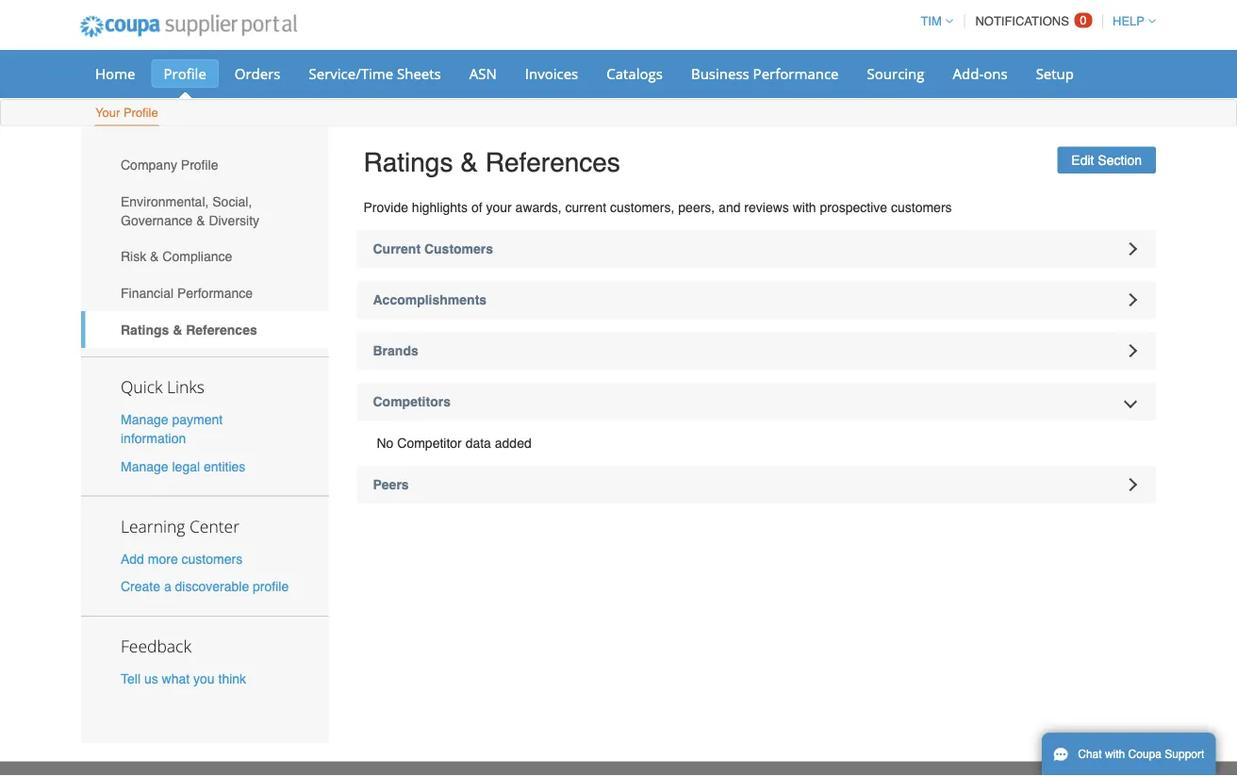 Task type: describe. For each thing, give the bounding box(es) containing it.
create a discoverable profile link
[[121, 579, 289, 594]]

coupa
[[1129, 748, 1162, 761]]

add-ons link
[[941, 59, 1021, 88]]

learning
[[121, 515, 185, 537]]

home link
[[83, 59, 148, 88]]

accomplishments
[[373, 293, 487, 308]]

help
[[1113, 14, 1145, 28]]

governance
[[121, 213, 193, 228]]

tim link
[[913, 14, 954, 28]]

no
[[377, 436, 394, 451]]

provide
[[364, 200, 409, 215]]

feedback
[[121, 635, 191, 657]]

create a discoverable profile
[[121, 579, 289, 594]]

& down financial performance
[[173, 322, 182, 337]]

profile for your profile
[[123, 106, 158, 120]]

manage for manage legal entities
[[121, 459, 169, 474]]

add more customers
[[121, 551, 243, 567]]

performance for financial performance
[[177, 286, 253, 301]]

compliance
[[163, 249, 232, 264]]

0 horizontal spatial with
[[793, 200, 817, 215]]

edit section
[[1072, 153, 1143, 168]]

highlights
[[412, 200, 468, 215]]

center
[[190, 515, 240, 537]]

no competitor data added
[[377, 436, 532, 451]]

financial performance link
[[81, 275, 329, 311]]

your
[[95, 106, 120, 120]]

quick
[[121, 376, 163, 398]]

of
[[472, 200, 483, 215]]

current customers
[[373, 242, 494, 257]]

links
[[167, 376, 205, 398]]

0 vertical spatial customers
[[892, 200, 953, 215]]

peers heading
[[357, 466, 1157, 504]]

0 vertical spatial profile
[[164, 64, 206, 83]]

payment
[[172, 412, 223, 428]]

current
[[373, 242, 421, 257]]

profile for company profile
[[181, 157, 218, 173]]

competitors
[[373, 394, 451, 410]]

ratings & references link
[[81, 311, 329, 348]]

diversity
[[209, 213, 260, 228]]

risk & compliance link
[[81, 239, 329, 275]]

add
[[121, 551, 144, 567]]

invoices link
[[513, 59, 591, 88]]

asn link
[[457, 59, 509, 88]]

company
[[121, 157, 177, 173]]

business
[[692, 64, 750, 83]]

tell us what you think button
[[121, 670, 246, 689]]

manage legal entities
[[121, 459, 246, 474]]

quick links
[[121, 376, 205, 398]]

sourcing link
[[855, 59, 937, 88]]

risk & compliance
[[121, 249, 232, 264]]

service/time sheets link
[[297, 59, 454, 88]]

profile link
[[151, 59, 219, 88]]

manage payment information
[[121, 412, 223, 446]]

financial
[[121, 286, 174, 301]]

invoices
[[525, 64, 579, 83]]

competitors heading
[[357, 383, 1157, 421]]

accomplishments button
[[357, 281, 1157, 319]]

coupa supplier portal image
[[67, 3, 310, 50]]

asn
[[470, 64, 497, 83]]

& inside environmental, social, governance & diversity
[[196, 213, 205, 228]]

company profile
[[121, 157, 218, 173]]

learning center
[[121, 515, 240, 537]]

manage legal entities link
[[121, 459, 246, 474]]

brands heading
[[357, 332, 1157, 370]]

entities
[[204, 459, 246, 474]]

sourcing
[[868, 64, 925, 83]]

think
[[218, 672, 246, 687]]

what
[[162, 672, 190, 687]]

1 vertical spatial ratings
[[121, 322, 169, 337]]

notifications
[[976, 14, 1070, 28]]

discoverable
[[175, 579, 249, 594]]

business performance link
[[679, 59, 852, 88]]

orders
[[235, 64, 281, 83]]

& right risk
[[150, 249, 159, 264]]

your profile
[[95, 106, 158, 120]]

1 vertical spatial customers
[[182, 551, 243, 567]]

current customers button
[[357, 230, 1157, 268]]

create
[[121, 579, 160, 594]]

home
[[95, 64, 135, 83]]



Task type: locate. For each thing, give the bounding box(es) containing it.
brands button
[[357, 332, 1157, 370]]

ratings up provide at the top left of the page
[[364, 147, 453, 177]]

with right chat
[[1106, 748, 1126, 761]]

1 horizontal spatial ratings & references
[[364, 147, 621, 177]]

current customers heading
[[357, 230, 1157, 268]]

0 horizontal spatial performance
[[177, 286, 253, 301]]

manage
[[121, 412, 169, 428], [121, 459, 169, 474]]

customers,
[[610, 200, 675, 215]]

awards,
[[516, 200, 562, 215]]

ratings
[[364, 147, 453, 177], [121, 322, 169, 337]]

customers
[[425, 242, 494, 257]]

& up of
[[461, 147, 478, 177]]

0 vertical spatial performance
[[754, 64, 839, 83]]

0
[[1081, 13, 1087, 27]]

sheets
[[397, 64, 441, 83]]

1 manage from the top
[[121, 412, 169, 428]]

navigation containing notifications 0
[[913, 3, 1157, 40]]

competitors button
[[357, 383, 1157, 421]]

0 vertical spatial manage
[[121, 412, 169, 428]]

1 vertical spatial with
[[1106, 748, 1126, 761]]

information
[[121, 431, 186, 446]]

manage down information
[[121, 459, 169, 474]]

setup
[[1037, 64, 1075, 83]]

add-
[[953, 64, 984, 83]]

financial performance
[[121, 286, 253, 301]]

customers up discoverable
[[182, 551, 243, 567]]

edit
[[1072, 153, 1095, 168]]

0 horizontal spatial customers
[[182, 551, 243, 567]]

profile up environmental, social, governance & diversity link
[[181, 157, 218, 173]]

references down financial performance "link"
[[186, 322, 257, 337]]

performance inside business performance link
[[754, 64, 839, 83]]

add-ons
[[953, 64, 1008, 83]]

1 horizontal spatial with
[[1106, 748, 1126, 761]]

references up 'awards,'
[[486, 147, 621, 177]]

ons
[[984, 64, 1008, 83]]

section
[[1099, 153, 1143, 168]]

1 vertical spatial performance
[[177, 286, 253, 301]]

social,
[[213, 194, 252, 209]]

profile
[[164, 64, 206, 83], [123, 106, 158, 120], [181, 157, 218, 173]]

navigation
[[913, 3, 1157, 40]]

business performance
[[692, 64, 839, 83]]

manage payment information link
[[121, 412, 223, 446]]

environmental,
[[121, 194, 209, 209]]

0 horizontal spatial references
[[186, 322, 257, 337]]

&
[[461, 147, 478, 177], [196, 213, 205, 228], [150, 249, 159, 264], [173, 322, 182, 337]]

& left the diversity
[[196, 213, 205, 228]]

profile right your
[[123, 106, 158, 120]]

0 horizontal spatial ratings & references
[[121, 322, 257, 337]]

0 vertical spatial ratings & references
[[364, 147, 621, 177]]

0 horizontal spatial ratings
[[121, 322, 169, 337]]

with right reviews at the right top of page
[[793, 200, 817, 215]]

competitor
[[397, 436, 462, 451]]

company profile link
[[81, 147, 329, 183]]

ratings down financial
[[121, 322, 169, 337]]

1 horizontal spatial references
[[486, 147, 621, 177]]

performance down risk & compliance link at the top left
[[177, 286, 253, 301]]

profile inside "link"
[[123, 106, 158, 120]]

catalogs
[[607, 64, 663, 83]]

1 horizontal spatial performance
[[754, 64, 839, 83]]

legal
[[172, 459, 200, 474]]

a
[[164, 579, 171, 594]]

prospective
[[820, 200, 888, 215]]

service/time
[[309, 64, 394, 83]]

notifications 0
[[976, 13, 1087, 28]]

0 vertical spatial ratings
[[364, 147, 453, 177]]

current
[[566, 200, 607, 215]]

2 vertical spatial profile
[[181, 157, 218, 173]]

environmental, social, governance & diversity link
[[81, 183, 329, 239]]

with inside chat with coupa support button
[[1106, 748, 1126, 761]]

brands
[[373, 344, 419, 359]]

manage inside manage payment information
[[121, 412, 169, 428]]

manage up information
[[121, 412, 169, 428]]

risk
[[121, 249, 146, 264]]

service/time sheets
[[309, 64, 441, 83]]

performance inside financial performance "link"
[[177, 286, 253, 301]]

your profile link
[[94, 101, 159, 126]]

1 vertical spatial references
[[186, 322, 257, 337]]

1 horizontal spatial customers
[[892, 200, 953, 215]]

your
[[486, 200, 512, 215]]

0 vertical spatial with
[[793, 200, 817, 215]]

performance right business
[[754, 64, 839, 83]]

chat with coupa support
[[1079, 748, 1205, 761]]

peers
[[373, 478, 409, 493]]

catalogs link
[[595, 59, 675, 88]]

with
[[793, 200, 817, 215], [1106, 748, 1126, 761]]

accomplishments heading
[[357, 281, 1157, 319]]

support
[[1166, 748, 1205, 761]]

tim
[[921, 14, 942, 28]]

peers button
[[357, 466, 1157, 504]]

ratings & references up 'your'
[[364, 147, 621, 177]]

customers right prospective
[[892, 200, 953, 215]]

data
[[466, 436, 491, 451]]

you
[[193, 672, 215, 687]]

ratings & references down financial performance
[[121, 322, 257, 337]]

help link
[[1105, 14, 1157, 28]]

tell
[[121, 672, 141, 687]]

profile down the coupa supplier portal "image"
[[164, 64, 206, 83]]

orders link
[[222, 59, 293, 88]]

1 vertical spatial profile
[[123, 106, 158, 120]]

performance for business performance
[[754, 64, 839, 83]]

1 vertical spatial ratings & references
[[121, 322, 257, 337]]

1 vertical spatial manage
[[121, 459, 169, 474]]

2 manage from the top
[[121, 459, 169, 474]]

ratings & references
[[364, 147, 621, 177], [121, 322, 257, 337]]

manage for manage payment information
[[121, 412, 169, 428]]

performance
[[754, 64, 839, 83], [177, 286, 253, 301]]

0 vertical spatial references
[[486, 147, 621, 177]]

environmental, social, governance & diversity
[[121, 194, 260, 228]]

customers
[[892, 200, 953, 215], [182, 551, 243, 567]]

references
[[486, 147, 621, 177], [186, 322, 257, 337]]

tell us what you think
[[121, 672, 246, 687]]

peers,
[[679, 200, 715, 215]]

edit section link
[[1058, 147, 1157, 174]]

setup link
[[1024, 59, 1087, 88]]

reviews
[[745, 200, 790, 215]]

add more customers link
[[121, 551, 243, 567]]

1 horizontal spatial ratings
[[364, 147, 453, 177]]

added
[[495, 436, 532, 451]]



Task type: vqa. For each thing, say whether or not it's contained in the screenshot.
Risk & Compliance link
yes



